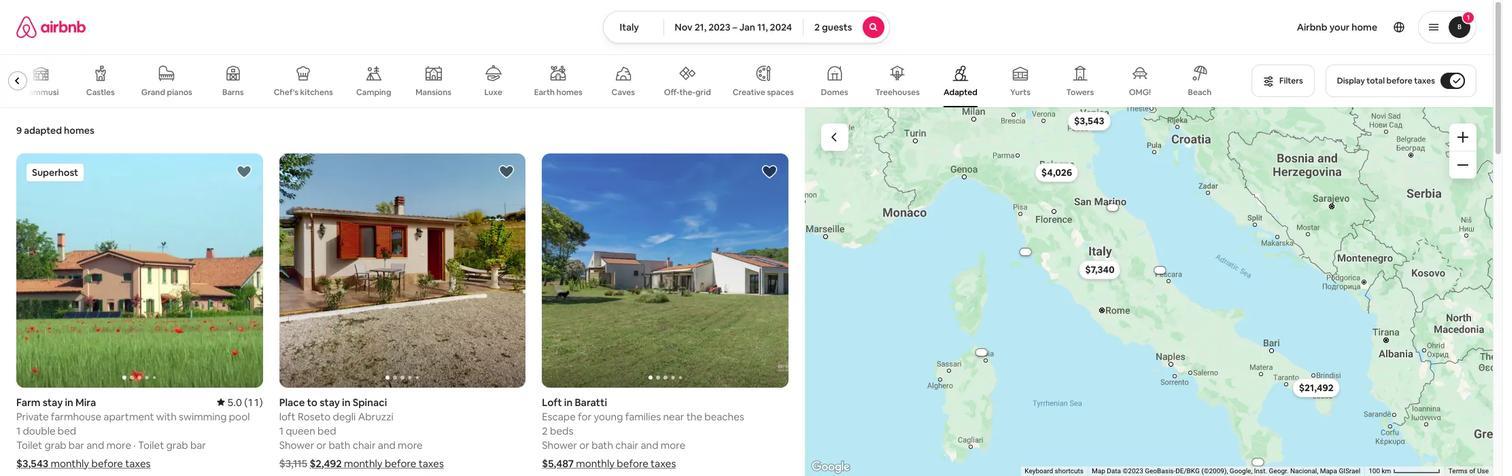 Task type: vqa. For each thing, say whether or not it's contained in the screenshot.
'$4,026'
yes



Task type: locate. For each thing, give the bounding box(es) containing it.
or down for
[[580, 439, 590, 452]]

2 horizontal spatial in
[[564, 396, 573, 409]]

shower inside loft in baratti escape for young families near the beaches 2 beds shower or bath chair and more $5,487 monthly before taxes
[[542, 439, 577, 452]]

in up farmhouse
[[65, 396, 73, 409]]

1 horizontal spatial bath
[[592, 439, 613, 452]]

farm
[[16, 396, 40, 409]]

add to wishlist: farm stay in mira image
[[236, 164, 252, 180]]

bed inside place to stay in spinaci loft roseto degli abruzzi 1 queen bed shower or bath chair and more $3,115 $2,492 monthly before taxes
[[318, 425, 336, 438]]

0 horizontal spatial grab
[[45, 439, 66, 452]]

stay right farm
[[43, 396, 63, 409]]

0 vertical spatial 2
[[815, 21, 820, 33]]

2 horizontal spatial 1
[[1467, 13, 1470, 22]]

homes right adapted
[[64, 124, 94, 137]]

or
[[317, 439, 327, 452], [580, 439, 590, 452]]

2 in from the left
[[342, 396, 351, 409]]

2 stay from the left
[[320, 396, 340, 409]]

airbnb your home link
[[1289, 13, 1386, 41]]

and down farmhouse
[[87, 439, 104, 452]]

farm stay in mira private farmhouse apartment with swimming pool 1 double bed toilet grab bar and more · toilet grab bar $3,543 monthly before taxes
[[16, 396, 250, 470]]

stay right the to
[[320, 396, 340, 409]]

before down apartment
[[91, 457, 123, 470]]

2 horizontal spatial and
[[641, 439, 659, 452]]

2 inside loft in baratti escape for young families near the beaches 2 beds shower or bath chair and more $5,487 monthly before taxes
[[542, 425, 548, 438]]

2 left "beds" at left bottom
[[542, 425, 548, 438]]

1 horizontal spatial homes
[[557, 87, 583, 98]]

and down families
[[641, 439, 659, 452]]

before inside loft in baratti escape for young families near the beaches 2 beds shower or bath chair and more $5,487 monthly before taxes
[[617, 457, 649, 470]]

0 horizontal spatial bath
[[329, 439, 351, 452]]

1 bath from the left
[[329, 439, 351, 452]]

display
[[1337, 75, 1365, 86]]

2 chair from the left
[[616, 439, 639, 452]]

0 horizontal spatial bar
[[69, 439, 84, 452]]

near
[[663, 410, 684, 423]]

$4,026 button
[[1036, 163, 1079, 182]]

$3,543 button
[[1068, 111, 1111, 131]]

more inside place to stay in spinaci loft roseto degli abruzzi 1 queen bed shower or bath chair and more $3,115 $2,492 monthly before taxes
[[398, 439, 423, 452]]

bar down swimming
[[190, 439, 206, 452]]

shower inside place to stay in spinaci loft roseto degli abruzzi 1 queen bed shower or bath chair and more $3,115 $2,492 monthly before taxes
[[279, 439, 314, 452]]

0 horizontal spatial chair
[[353, 439, 376, 452]]

1 horizontal spatial or
[[580, 439, 590, 452]]

bath inside place to stay in spinaci loft roseto degli abruzzi 1 queen bed shower or bath chair and more $3,115 $2,492 monthly before taxes
[[329, 439, 351, 452]]

2 shower from the left
[[542, 439, 577, 452]]

chair for before
[[616, 439, 639, 452]]

adapted
[[944, 87, 978, 98]]

add to wishlist: place to stay in spinaci image
[[499, 164, 515, 180]]

$3,543 down double
[[16, 457, 48, 470]]

1 chair from the left
[[353, 439, 376, 452]]

mapa
[[1321, 468, 1338, 475]]

1 horizontal spatial stay
[[320, 396, 340, 409]]

shower down "beds" at left bottom
[[542, 439, 577, 452]]

before down families
[[617, 457, 649, 470]]

1 horizontal spatial bar
[[190, 439, 206, 452]]

place to stay in spinaci loft roseto degli abruzzi 1 queen bed shower or bath chair and more $3,115 $2,492 monthly before taxes
[[279, 396, 444, 470]]

1 shower from the left
[[279, 439, 314, 452]]

$3,543
[[1074, 115, 1105, 127], [16, 457, 48, 470]]

0 horizontal spatial stay
[[43, 396, 63, 409]]

chair inside loft in baratti escape for young families near the beaches 2 beds shower or bath chair and more $5,487 monthly before taxes
[[616, 439, 639, 452]]

0 horizontal spatial 2
[[542, 425, 548, 438]]

grab down with at the bottom
[[166, 439, 188, 452]]

0 horizontal spatial bed
[[58, 425, 76, 438]]

1 vertical spatial homes
[[64, 124, 94, 137]]

3 and from the left
[[641, 439, 659, 452]]

1 monthly from the left
[[51, 457, 89, 470]]

before
[[1387, 75, 1413, 86], [91, 457, 123, 470], [385, 457, 416, 470], [617, 457, 649, 470]]

1 button
[[1419, 11, 1477, 44]]

group
[[0, 54, 1236, 107], [16, 154, 263, 388], [279, 154, 526, 388], [542, 154, 789, 388]]

9
[[16, 124, 22, 137]]

1 bar from the left
[[69, 439, 84, 452]]

taxes inside place to stay in spinaci loft roseto degli abruzzi 1 queen bed shower or bath chair and more $3,115 $2,492 monthly before taxes
[[419, 457, 444, 470]]

2 or from the left
[[580, 439, 590, 452]]

guests
[[822, 21, 852, 33]]

before inside farm stay in mira private farmhouse apartment with swimming pool 1 double bed toilet grab bar and more · toilet grab bar $3,543 monthly before taxes
[[91, 457, 123, 470]]

profile element
[[907, 0, 1477, 54]]

more inside farm stay in mira private farmhouse apartment with swimming pool 1 double bed toilet grab bar and more · toilet grab bar $3,543 monthly before taxes
[[106, 439, 131, 452]]

google image
[[809, 459, 854, 477]]

1 horizontal spatial 1
[[279, 425, 284, 438]]

2024
[[770, 21, 792, 33]]

2 bath from the left
[[592, 439, 613, 452]]

more inside loft in baratti escape for young families near the beaches 2 beds shower or bath chair and more $5,487 monthly before taxes
[[661, 439, 686, 452]]

0 horizontal spatial shower
[[279, 439, 314, 452]]

towers
[[1067, 87, 1094, 98]]

1 more from the left
[[106, 439, 131, 452]]

1 vertical spatial $3,543
[[16, 457, 48, 470]]

or for beds
[[580, 439, 590, 452]]

families
[[625, 410, 661, 423]]

chair inside place to stay in spinaci loft roseto degli abruzzi 1 queen bed shower or bath chair and more $3,115 $2,492 monthly before taxes
[[353, 439, 376, 452]]

group for escape for young families near the beaches
[[542, 154, 789, 388]]

1 stay from the left
[[43, 396, 63, 409]]

toilet
[[16, 439, 42, 452], [138, 439, 164, 452]]

1 horizontal spatial 2
[[815, 21, 820, 33]]

2 toilet from the left
[[138, 439, 164, 452]]

1 horizontal spatial grab
[[166, 439, 188, 452]]

bath inside loft in baratti escape for young families near the beaches 2 beds shower or bath chair and more $5,487 monthly before taxes
[[592, 439, 613, 452]]

0 horizontal spatial monthly
[[51, 457, 89, 470]]

1 horizontal spatial more
[[398, 439, 423, 452]]

grab down double
[[45, 439, 66, 452]]

1 toilet from the left
[[16, 439, 42, 452]]

bed down farmhouse
[[58, 425, 76, 438]]

0 horizontal spatial in
[[65, 396, 73, 409]]

3 monthly from the left
[[576, 457, 615, 470]]

1 horizontal spatial and
[[378, 439, 396, 452]]

monthly right $2,492 at the left of page
[[344, 457, 383, 470]]

2 bed from the left
[[318, 425, 336, 438]]

farmhouse
[[51, 410, 101, 423]]

chair
[[353, 439, 376, 452], [616, 439, 639, 452]]

spaces
[[767, 87, 794, 98]]

off-the-grid
[[664, 87, 711, 98]]

toilet down double
[[16, 439, 42, 452]]

group for private farmhouse apartment with swimming pool
[[16, 154, 263, 388]]

nov 21, 2023 – jan 11, 2024
[[675, 21, 792, 33]]

your
[[1330, 21, 1350, 33]]

2 horizontal spatial more
[[661, 439, 686, 452]]

omg!
[[1129, 87, 1151, 98]]

2 monthly from the left
[[344, 457, 383, 470]]

$3,543 down 'towers'
[[1074, 115, 1105, 127]]

bar down farmhouse
[[69, 439, 84, 452]]

chair down families
[[616, 439, 639, 452]]

terms of use
[[1449, 468, 1489, 475]]

bath down young
[[592, 439, 613, 452]]

2 and from the left
[[378, 439, 396, 452]]

1 horizontal spatial chair
[[616, 439, 639, 452]]

de/bkg
[[1176, 468, 1200, 475]]

and inside place to stay in spinaci loft roseto degli abruzzi 1 queen bed shower or bath chair and more $3,115 $2,492 monthly before taxes
[[378, 439, 396, 452]]

2 inside button
[[815, 21, 820, 33]]

0 horizontal spatial or
[[317, 439, 327, 452]]

1 horizontal spatial bed
[[318, 425, 336, 438]]

double
[[23, 425, 55, 438]]

1 inside 'dropdown button'
[[1467, 13, 1470, 22]]

beds
[[550, 425, 574, 438]]

filters
[[1280, 75, 1303, 86]]

grab
[[45, 439, 66, 452], [166, 439, 188, 452]]

bed inside farm stay in mira private farmhouse apartment with swimming pool 1 double bed toilet grab bar and more · toilet grab bar $3,543 monthly before taxes
[[58, 425, 76, 438]]

bed
[[58, 425, 76, 438], [318, 425, 336, 438]]

off-
[[664, 87, 680, 98]]

group containing off-the-grid
[[0, 54, 1236, 107]]

0 horizontal spatial 1
[[16, 425, 21, 438]]

and for $3,543
[[87, 439, 104, 452]]

1 horizontal spatial $3,543
[[1074, 115, 1105, 127]]

bath up $2,492 at the left of page
[[329, 439, 351, 452]]

or up $2,492 at the left of page
[[317, 439, 327, 452]]

and inside farm stay in mira private farmhouse apartment with swimming pool 1 double bed toilet grab bar and more · toilet grab bar $3,543 monthly before taxes
[[87, 439, 104, 452]]

in up degli
[[342, 396, 351, 409]]

$21,492 button
[[1293, 379, 1340, 398]]

monthly inside place to stay in spinaci loft roseto degli abruzzi 1 queen bed shower or bath chair and more $3,115 $2,492 monthly before taxes
[[344, 457, 383, 470]]

more for before
[[661, 439, 686, 452]]

3 in from the left
[[564, 396, 573, 409]]

0 vertical spatial $3,543
[[1074, 115, 1105, 127]]

dammusi
[[23, 87, 59, 98]]

private
[[16, 410, 49, 423]]

1 in from the left
[[65, 396, 73, 409]]

homes right earth at top
[[557, 87, 583, 98]]

and
[[87, 439, 104, 452], [378, 439, 396, 452], [641, 439, 659, 452]]

monthly down double
[[51, 457, 89, 470]]

2
[[815, 21, 820, 33], [542, 425, 548, 438]]

more for grab
[[106, 439, 131, 452]]

grid
[[696, 87, 711, 98]]

more for monthly
[[398, 439, 423, 452]]

display total before taxes
[[1337, 75, 1436, 86]]

shower
[[279, 439, 314, 452], [542, 439, 577, 452]]

and down "abruzzi"
[[378, 439, 396, 452]]

or inside place to stay in spinaci loft roseto degli abruzzi 1 queen bed shower or bath chair and more $3,115 $2,492 monthly before taxes
[[317, 439, 327, 452]]

$7,340 button
[[1079, 260, 1121, 279]]

0 horizontal spatial homes
[[64, 124, 94, 137]]

the
[[687, 410, 703, 423]]

1 vertical spatial 2
[[542, 425, 548, 438]]

roseto
[[298, 410, 331, 423]]

monthly
[[51, 457, 89, 470], [344, 457, 383, 470], [576, 457, 615, 470]]

1 and from the left
[[87, 439, 104, 452]]

2 more from the left
[[398, 439, 423, 452]]

homes
[[557, 87, 583, 98], [64, 124, 94, 137]]

0 horizontal spatial $3,543
[[16, 457, 48, 470]]

1 or from the left
[[317, 439, 327, 452]]

mira
[[76, 396, 96, 409]]

2 left guests
[[815, 21, 820, 33]]

1 bed from the left
[[58, 425, 76, 438]]

bar
[[69, 439, 84, 452], [190, 439, 206, 452]]

©2023
[[1123, 468, 1144, 475]]

–
[[733, 21, 738, 33]]

0 horizontal spatial more
[[106, 439, 131, 452]]

3 more from the left
[[661, 439, 686, 452]]

1 horizontal spatial monthly
[[344, 457, 383, 470]]

1 horizontal spatial in
[[342, 396, 351, 409]]

shower for 2
[[542, 439, 577, 452]]

$3,543 inside farm stay in mira private farmhouse apartment with swimming pool 1 double bed toilet grab bar and more · toilet grab bar $3,543 monthly before taxes
[[16, 457, 48, 470]]

monthly right $5,487
[[576, 457, 615, 470]]

(©2009),
[[1202, 468, 1228, 475]]

zoom in image
[[1458, 132, 1469, 143]]

shower for queen
[[279, 439, 314, 452]]

0 horizontal spatial toilet
[[16, 439, 42, 452]]

chair down "abruzzi"
[[353, 439, 376, 452]]

zoom out image
[[1458, 160, 1469, 171]]

2 horizontal spatial monthly
[[576, 457, 615, 470]]

$21,492
[[1299, 382, 1334, 394]]

abruzzi
[[358, 410, 394, 423]]

1 horizontal spatial shower
[[542, 439, 577, 452]]

before down "abruzzi"
[[385, 457, 416, 470]]

airbnb
[[1297, 21, 1328, 33]]

0 horizontal spatial and
[[87, 439, 104, 452]]

more
[[106, 439, 131, 452], [398, 439, 423, 452], [661, 439, 686, 452]]

chef's kitchens
[[274, 87, 333, 98]]

domes
[[821, 87, 849, 98]]

bed down roseto
[[318, 425, 336, 438]]

shower down queen
[[279, 439, 314, 452]]

toilet right ·
[[138, 439, 164, 452]]

luxe
[[484, 87, 503, 98]]

None search field
[[603, 11, 891, 44]]

or inside loft in baratti escape for young families near the beaches 2 beds shower or bath chair and more $5,487 monthly before taxes
[[580, 439, 590, 452]]

in right loft
[[564, 396, 573, 409]]

1 horizontal spatial toilet
[[138, 439, 164, 452]]

in
[[65, 396, 73, 409], [342, 396, 351, 409], [564, 396, 573, 409]]

chef's
[[274, 87, 299, 98]]

creative
[[733, 87, 766, 98]]

use
[[1478, 468, 1489, 475]]



Task type: describe. For each thing, give the bounding box(es) containing it.
beach
[[1188, 87, 1212, 98]]

loft in baratti escape for young families near the beaches 2 beds shower or bath chair and more $5,487 monthly before taxes
[[542, 396, 744, 470]]

caves
[[612, 87, 635, 98]]

$3,115
[[279, 457, 308, 470]]

creative spaces
[[733, 87, 794, 98]]

2 guests
[[815, 21, 852, 33]]

21,
[[695, 21, 707, 33]]

2 bar from the left
[[190, 439, 206, 452]]

place
[[279, 396, 305, 409]]

in inside place to stay in spinaci loft roseto degli abruzzi 1 queen bed shower or bath chair and more $3,115 $2,492 monthly before taxes
[[342, 396, 351, 409]]

gisrael
[[1339, 468, 1361, 475]]

monthly inside farm stay in mira private farmhouse apartment with swimming pool 1 double bed toilet grab bar and more · toilet grab bar $3,543 monthly before taxes
[[51, 457, 89, 470]]

total
[[1367, 75, 1385, 86]]

before inside place to stay in spinaci loft roseto degli abruzzi 1 queen bed shower or bath chair and more $3,115 $2,492 monthly before taxes
[[385, 457, 416, 470]]

2 grab from the left
[[166, 439, 188, 452]]

in inside loft in baratti escape for young families near the beaches 2 beds shower or bath chair and more $5,487 monthly before taxes
[[564, 396, 573, 409]]

grand pianos
[[141, 87, 192, 98]]

to
[[307, 396, 318, 409]]

11,
[[758, 21, 768, 33]]

km
[[1382, 468, 1392, 475]]

stay inside place to stay in spinaci loft roseto degli abruzzi 1 queen bed shower or bath chair and more $3,115 $2,492 monthly before taxes
[[320, 396, 340, 409]]

filters button
[[1252, 65, 1315, 97]]

swimming
[[179, 410, 227, 423]]

$2,492
[[310, 457, 342, 470]]

stay inside farm stay in mira private farmhouse apartment with swimming pool 1 double bed toilet grab bar and more · toilet grab bar $3,543 monthly before taxes
[[43, 396, 63, 409]]

earth
[[534, 87, 555, 98]]

$5,487
[[542, 457, 574, 470]]

barns
[[222, 87, 244, 98]]

100 km
[[1369, 468, 1393, 475]]

pool
[[229, 410, 250, 423]]

shortcuts
[[1055, 468, 1084, 475]]

nov
[[675, 21, 693, 33]]

map data ©2023 geobasis-de/bkg (©2009), google, inst. geogr. nacional, mapa gisrael
[[1092, 468, 1361, 475]]

2023
[[709, 21, 731, 33]]

italy button
[[603, 11, 664, 44]]

inst.
[[1255, 468, 1268, 475]]

beaches
[[705, 410, 744, 423]]

100
[[1369, 468, 1381, 475]]

degli
[[333, 410, 356, 423]]

map
[[1092, 468, 1106, 475]]

terms
[[1449, 468, 1468, 475]]

and for taxes
[[378, 439, 396, 452]]

keyboard
[[1025, 468, 1054, 475]]

5.0 (11)
[[228, 396, 263, 409]]

0 vertical spatial homes
[[557, 87, 583, 98]]

geogr.
[[1269, 468, 1289, 475]]

geobasis-
[[1145, 468, 1176, 475]]

or for bed
[[317, 439, 327, 452]]

escape
[[542, 410, 576, 423]]

chair for monthly
[[353, 439, 376, 452]]

group for loft roseto degli abruzzi
[[279, 154, 526, 388]]

airbnb your home
[[1297, 21, 1378, 33]]

before right total
[[1387, 75, 1413, 86]]

2 guests button
[[803, 11, 891, 44]]

keyboard shortcuts button
[[1025, 467, 1084, 477]]

with
[[156, 410, 177, 423]]

bath for $2,492
[[329, 439, 351, 452]]

italy
[[620, 21, 639, 33]]

in inside farm stay in mira private farmhouse apartment with swimming pool 1 double bed toilet grab bar and more · toilet grab bar $3,543 monthly before taxes
[[65, 396, 73, 409]]

terms of use link
[[1449, 468, 1489, 475]]

and inside loft in baratti escape for young families near the beaches 2 beds shower or bath chair and more $5,487 monthly before taxes
[[641, 439, 659, 452]]

5.0
[[228, 396, 242, 409]]

camping
[[356, 87, 391, 98]]

apartment
[[104, 410, 154, 423]]

loft
[[542, 396, 562, 409]]

young
[[594, 410, 623, 423]]

the-
[[680, 87, 696, 98]]

google,
[[1230, 468, 1253, 475]]

google map
showing 9 stays. region
[[805, 107, 1493, 477]]

bath for monthly
[[592, 439, 613, 452]]

queen
[[286, 425, 315, 438]]

adapted
[[24, 124, 62, 137]]

$4,026
[[1042, 166, 1073, 179]]

loft
[[279, 410, 296, 423]]

1 inside farm stay in mira private farmhouse apartment with swimming pool 1 double bed toilet grab bar and more · toilet grab bar $3,543 monthly before taxes
[[16, 425, 21, 438]]

5.0 out of 5 average rating,  11 reviews image
[[217, 396, 263, 409]]

nacional,
[[1291, 468, 1319, 475]]

of
[[1470, 468, 1476, 475]]

keyboard shortcuts
[[1025, 468, 1084, 475]]

kitchens
[[300, 87, 333, 98]]

·
[[133, 439, 136, 452]]

grand
[[141, 87, 165, 98]]

1 grab from the left
[[45, 439, 66, 452]]

treehouses
[[876, 87, 920, 98]]

pianos
[[167, 87, 192, 98]]

9 adapted homes
[[16, 124, 94, 137]]

$3,543 inside "button"
[[1074, 115, 1105, 127]]

taxes inside farm stay in mira private farmhouse apartment with swimming pool 1 double bed toilet grab bar and more · toilet grab bar $3,543 monthly before taxes
[[125, 457, 151, 470]]

add to wishlist: loft in baratti image
[[762, 164, 778, 180]]

nov 21, 2023 – jan 11, 2024 button
[[663, 11, 804, 44]]

1 inside place to stay in spinaci loft roseto degli abruzzi 1 queen bed shower or bath chair and more $3,115 $2,492 monthly before taxes
[[279, 425, 284, 438]]

home
[[1352, 21, 1378, 33]]

for
[[578, 410, 592, 423]]

(11)
[[244, 396, 263, 409]]

taxes inside loft in baratti escape for young families near the beaches 2 beds shower or bath chair and more $5,487 monthly before taxes
[[651, 457, 676, 470]]

spinaci
[[353, 396, 387, 409]]

monthly inside loft in baratti escape for young families near the beaches 2 beds shower or bath chair and more $5,487 monthly before taxes
[[576, 457, 615, 470]]

none search field containing italy
[[603, 11, 891, 44]]

earth homes
[[534, 87, 583, 98]]

mansions
[[416, 87, 452, 98]]



